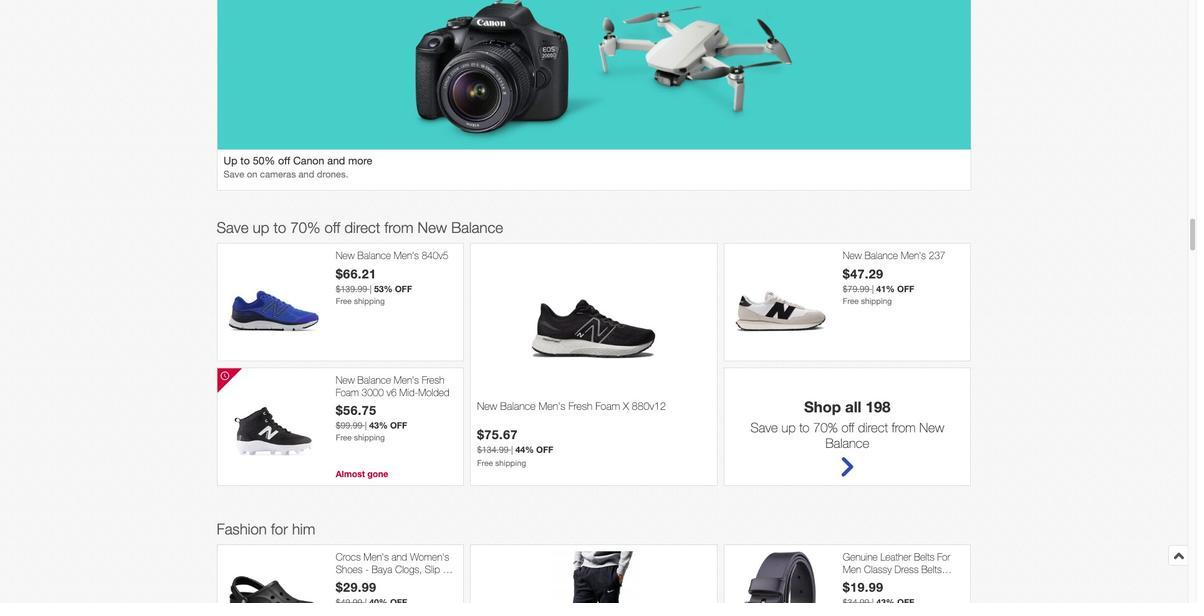Task type: describe. For each thing, give the bounding box(es) containing it.
840v5
[[422, 250, 448, 261]]

new balance men's 840v5 $66.21 $139.99 | 53% off free shipping
[[336, 250, 448, 306]]

| inside new balance men's 237 $47.29 $79.99 | 41% off free shipping
[[872, 284, 874, 294]]

1 horizontal spatial and
[[327, 155, 345, 167]]

| inside $75.67 $134.99 | 44% off free shipping
[[511, 445, 513, 455]]

50%
[[253, 155, 275, 167]]

$99.99
[[336, 421, 362, 431]]

many
[[887, 576, 910, 587]]

0 vertical spatial up
[[253, 219, 269, 237]]

genuine leather belts for men classy dress belts mens belt many colors & sizes link
[[843, 552, 964, 599]]

off inside up to 50% off canon and more save on cameras and drones.
[[278, 155, 290, 167]]

almost gone
[[336, 469, 388, 480]]

off inside the new balance men's fresh foam 3000 v6 mid-molded $56.75 $99.99 | 43% off free shipping
[[390, 420, 407, 431]]

$29.99
[[336, 580, 377, 595]]

almost
[[336, 469, 365, 480]]

colors
[[913, 576, 940, 587]]

save inside up to 50% off canon and more save on cameras and drones.
[[224, 169, 244, 180]]

up to 50% off canon and more save on cameras and drones.
[[224, 155, 372, 180]]

shop all 198 save up to 70% off direct from new balance
[[751, 399, 944, 451]]

off inside new balance men's 840v5 $66.21 $139.99 | 53% off free shipping
[[395, 283, 412, 294]]

leather
[[881, 552, 911, 563]]

waterproof
[[368, 576, 413, 587]]

fashion
[[217, 521, 267, 538]]

shoes
[[336, 564, 363, 575]]

$79.99
[[843, 284, 870, 294]]

shipping inside $75.67 $134.99 | 44% off free shipping
[[495, 459, 526, 468]]

off up $66.21
[[325, 219, 340, 237]]

| inside the new balance men's fresh foam 3000 v6 mid-molded $56.75 $99.99 | 43% off free shipping
[[365, 421, 367, 431]]

new balance men's fresh foam 3000 v6 mid-molded $56.75 $99.99 | 43% off free shipping
[[336, 375, 450, 443]]

3000
[[362, 387, 384, 398]]

foam for 3000
[[336, 387, 359, 398]]

1 vertical spatial belts
[[921, 564, 942, 575]]

cameras
[[260, 169, 296, 180]]

$134.99
[[477, 445, 509, 455]]

new for new balance men's fresh foam x 880v12
[[477, 400, 497, 413]]

new balance men's fresh foam x 880v12
[[477, 400, 666, 413]]

mid-
[[399, 387, 418, 398]]

new balance men's 840v5 link
[[336, 250, 457, 262]]

drones.
[[317, 169, 348, 180]]

$47.29
[[843, 266, 884, 281]]

free inside the new balance men's fresh foam 3000 v6 mid-molded $56.75 $99.99 | 43% off free shipping
[[336, 433, 352, 443]]

balance for new balance men's fresh foam x 880v12
[[500, 400, 536, 413]]

clogs,
[[395, 564, 422, 575]]

$75.67 $134.99 | 44% off free shipping
[[477, 427, 553, 468]]

off inside $75.67 $134.99 | 44% off free shipping
[[536, 445, 553, 455]]

1 vertical spatial save
[[217, 219, 249, 237]]

for
[[271, 521, 288, 538]]

off inside new balance men's 237 $47.29 $79.99 | 41% off free shipping
[[897, 283, 914, 294]]

x
[[623, 400, 629, 413]]

43%
[[369, 420, 388, 431]]

to inside shop all 198 save up to 70% off direct from new balance
[[799, 420, 810, 435]]

men's inside crocs men's and women's shoes - baya clogs, slip on shoes, waterproof sandals
[[364, 552, 389, 563]]

genuine leather belts for men classy dress belts mens belt many colors & sizes
[[843, 552, 950, 599]]

0 horizontal spatial 70%
[[290, 219, 320, 237]]

gone
[[367, 469, 388, 480]]

$75.67
[[477, 427, 518, 442]]

&
[[943, 576, 948, 587]]

balance for new balance men's 840v5 $66.21 $139.99 | 53% off free shipping
[[357, 250, 391, 261]]

save up to 70% off direct from new balance
[[217, 219, 503, 237]]



Task type: locate. For each thing, give the bounding box(es) containing it.
dress
[[895, 564, 919, 575]]

men's for new balance men's fresh foam x 880v12
[[539, 400, 565, 413]]

| left 44%
[[511, 445, 513, 455]]

shoes,
[[336, 576, 365, 587]]

men's for new balance men's 237 $47.29 $79.99 | 41% off free shipping
[[901, 250, 926, 261]]

0 vertical spatial belts
[[914, 552, 935, 563]]

more
[[348, 155, 372, 167]]

save inside shop all 198 save up to 70% off direct from new balance
[[751, 420, 778, 435]]

men's up baya
[[364, 552, 389, 563]]

to inside up to 50% off canon and more save on cameras and drones.
[[240, 155, 250, 167]]

$66.21
[[336, 266, 377, 281]]

foam for x
[[595, 400, 620, 413]]

foam left x
[[595, 400, 620, 413]]

198
[[866, 399, 891, 416]]

direct inside shop all 198 save up to 70% off direct from new balance
[[858, 420, 888, 435]]

1 horizontal spatial up
[[782, 420, 796, 435]]

shop
[[804, 399, 841, 416]]

belts
[[914, 552, 935, 563], [921, 564, 942, 575]]

free down $79.99
[[843, 297, 859, 306]]

for
[[937, 552, 950, 563]]

v6
[[387, 387, 397, 398]]

new for new balance men's 840v5 $66.21 $139.99 | 53% off free shipping
[[336, 250, 355, 261]]

1 vertical spatial and
[[299, 169, 314, 180]]

men's for new balance men's fresh foam 3000 v6 mid-molded $56.75 $99.99 | 43% off free shipping
[[394, 375, 419, 386]]

$19.99
[[843, 580, 884, 595]]

fresh up 'molded'
[[422, 375, 444, 386]]

belts left for
[[914, 552, 935, 563]]

and down canon
[[299, 169, 314, 180]]

shipping down 53%
[[354, 297, 385, 306]]

880v12
[[632, 400, 666, 413]]

crocs men's and women's shoes - baya clogs, slip on shoes, waterproof sandals
[[336, 552, 455, 587]]

1 horizontal spatial to
[[273, 219, 286, 237]]

to right up
[[240, 155, 250, 167]]

0 vertical spatial direct
[[344, 219, 380, 237]]

from inside shop all 198 save up to 70% off direct from new balance
[[892, 420, 916, 435]]

-
[[365, 564, 369, 575]]

1 vertical spatial foam
[[595, 400, 620, 413]]

1 vertical spatial to
[[273, 219, 286, 237]]

new inside new balance men's 237 $47.29 $79.99 | 41% off free shipping
[[843, 250, 862, 261]]

1 vertical spatial up
[[782, 420, 796, 435]]

fresh for v6
[[422, 375, 444, 386]]

free down $139.99
[[336, 297, 352, 306]]

direct down 198
[[858, 420, 888, 435]]

all
[[845, 399, 862, 416]]

shipping down 44%
[[495, 459, 526, 468]]

free inside $75.67 $134.99 | 44% off free shipping
[[477, 459, 493, 468]]

$139.99
[[336, 284, 367, 294]]

free down $134.99
[[477, 459, 493, 468]]

2 horizontal spatial to
[[799, 420, 810, 435]]

fresh inside new balance men's fresh foam x 880v12 link
[[568, 400, 593, 413]]

2 vertical spatial to
[[799, 420, 810, 435]]

balance inside the new balance men's fresh foam 3000 v6 mid-molded $56.75 $99.99 | 43% off free shipping
[[357, 375, 391, 386]]

off right 53%
[[395, 283, 412, 294]]

new for new balance men's 237 $47.29 $79.99 | 41% off free shipping
[[843, 250, 862, 261]]

direct up new balance men's 840v5 "link"
[[344, 219, 380, 237]]

new balance men's 237 $47.29 $79.99 | 41% off free shipping
[[843, 250, 946, 306]]

0 vertical spatial and
[[327, 155, 345, 167]]

| left "41%" at the top right of page
[[872, 284, 874, 294]]

1 vertical spatial 70%
[[813, 420, 838, 435]]

men
[[843, 564, 861, 575]]

up
[[224, 155, 237, 167]]

free down $99.99 on the left bottom of the page
[[336, 433, 352, 443]]

1 horizontal spatial foam
[[595, 400, 620, 413]]

0 vertical spatial to
[[240, 155, 250, 167]]

2 vertical spatial and
[[392, 552, 407, 563]]

70% down shop
[[813, 420, 838, 435]]

237
[[929, 250, 946, 261]]

classy
[[864, 564, 892, 575]]

men's left 237 in the right top of the page
[[901, 250, 926, 261]]

off down all
[[842, 420, 854, 435]]

mens
[[843, 576, 866, 587]]

41%
[[876, 283, 895, 294]]

and up the clogs,
[[392, 552, 407, 563]]

off right "41%" at the top right of page
[[897, 283, 914, 294]]

off right the 43%
[[390, 420, 407, 431]]

new
[[418, 219, 447, 237], [336, 250, 355, 261], [843, 250, 862, 261], [336, 375, 355, 386], [477, 400, 497, 413], [919, 420, 944, 435]]

men's for new balance men's 840v5 $66.21 $139.99 | 53% off free shipping
[[394, 250, 419, 261]]

shipping
[[354, 297, 385, 306], [861, 297, 892, 306], [354, 433, 385, 443], [495, 459, 526, 468]]

men's inside the new balance men's fresh foam 3000 v6 mid-molded $56.75 $99.99 | 43% off free shipping
[[394, 375, 419, 386]]

fashion for him
[[217, 521, 315, 538]]

| inside new balance men's 840v5 $66.21 $139.99 | 53% off free shipping
[[370, 284, 372, 294]]

1 vertical spatial from
[[892, 420, 916, 435]]

1 horizontal spatial fresh
[[568, 400, 593, 413]]

new inside new balance men's 840v5 $66.21 $139.99 | 53% off free shipping
[[336, 250, 355, 261]]

0 horizontal spatial up
[[253, 219, 269, 237]]

save
[[224, 169, 244, 180], [217, 219, 249, 237], [751, 420, 778, 435]]

2 horizontal spatial and
[[392, 552, 407, 563]]

70% inside shop all 198 save up to 70% off direct from new balance
[[813, 420, 838, 435]]

balance inside new balance men's 840v5 $66.21 $139.99 | 53% off free shipping
[[357, 250, 391, 261]]

baya
[[372, 564, 392, 575]]

crocs men's and women's shoes - baya clogs, slip on shoes, waterproof sandals link
[[336, 552, 457, 587]]

shipping down "41%" at the top right of page
[[861, 297, 892, 306]]

to
[[240, 155, 250, 167], [273, 219, 286, 237], [799, 420, 810, 435]]

balance inside shop all 198 save up to 70% off direct from new balance
[[825, 436, 869, 451]]

shipping inside new balance men's 237 $47.29 $79.99 | 41% off free shipping
[[861, 297, 892, 306]]

men's up mid-
[[394, 375, 419, 386]]

foam
[[336, 387, 359, 398], [595, 400, 620, 413]]

0 vertical spatial from
[[384, 219, 414, 237]]

off inside shop all 198 save up to 70% off direct from new balance
[[842, 420, 854, 435]]

off up cameras
[[278, 155, 290, 167]]

belt
[[869, 576, 885, 587]]

up
[[253, 219, 269, 237], [782, 420, 796, 435]]

| left the 43%
[[365, 421, 367, 431]]

0 vertical spatial foam
[[336, 387, 359, 398]]

new inside the new balance men's fresh foam 3000 v6 mid-molded $56.75 $99.99 | 43% off free shipping
[[336, 375, 355, 386]]

shipping down the 43%
[[354, 433, 385, 443]]

belts up colors
[[921, 564, 942, 575]]

1 horizontal spatial from
[[892, 420, 916, 435]]

fresh
[[422, 375, 444, 386], [568, 400, 593, 413]]

on
[[443, 564, 455, 575]]

new inside shop all 198 save up to 70% off direct from new balance
[[919, 420, 944, 435]]

0 horizontal spatial to
[[240, 155, 250, 167]]

foam up $56.75
[[336, 387, 359, 398]]

1 vertical spatial direct
[[858, 420, 888, 435]]

men's inside new balance men's 237 $47.29 $79.99 | 41% off free shipping
[[901, 250, 926, 261]]

fresh left x
[[568, 400, 593, 413]]

fresh for 880v12
[[568, 400, 593, 413]]

0 vertical spatial fresh
[[422, 375, 444, 386]]

foam inside the new balance men's fresh foam 3000 v6 mid-molded $56.75 $99.99 | 43% off free shipping
[[336, 387, 359, 398]]

1 vertical spatial fresh
[[568, 400, 593, 413]]

crocs
[[336, 552, 361, 563]]

off
[[278, 155, 290, 167], [325, 219, 340, 237], [395, 283, 412, 294], [897, 283, 914, 294], [390, 420, 407, 431], [842, 420, 854, 435], [536, 445, 553, 455]]

shipping inside the new balance men's fresh foam 3000 v6 mid-molded $56.75 $99.99 | 43% off free shipping
[[354, 433, 385, 443]]

balance
[[451, 219, 503, 237], [357, 250, 391, 261], [865, 250, 898, 261], [357, 375, 391, 386], [500, 400, 536, 413], [825, 436, 869, 451]]

from
[[384, 219, 414, 237], [892, 420, 916, 435]]

53%
[[374, 283, 393, 294]]

fresh inside the new balance men's fresh foam 3000 v6 mid-molded $56.75 $99.99 | 43% off free shipping
[[422, 375, 444, 386]]

men's left the 840v5
[[394, 250, 419, 261]]

genuine
[[843, 552, 878, 563]]

| left 53%
[[370, 284, 372, 294]]

shipping inside new balance men's 840v5 $66.21 $139.99 | 53% off free shipping
[[354, 297, 385, 306]]

sizes
[[843, 588, 865, 599]]

balance for new balance men's fresh foam 3000 v6 mid-molded $56.75 $99.99 | 43% off free shipping
[[357, 375, 391, 386]]

free inside new balance men's 840v5 $66.21 $139.99 | 53% off free shipping
[[336, 297, 352, 306]]

men's inside new balance men's 840v5 $66.21 $139.99 | 53% off free shipping
[[394, 250, 419, 261]]

0 horizontal spatial foam
[[336, 387, 359, 398]]

$56.75
[[336, 403, 377, 418]]

balance for new balance men's 237 $47.29 $79.99 | 41% off free shipping
[[865, 250, 898, 261]]

0 vertical spatial save
[[224, 169, 244, 180]]

sandals
[[416, 576, 450, 587]]

70%
[[290, 219, 320, 237], [813, 420, 838, 435]]

new balance men's 237 link
[[843, 250, 964, 262]]

0 horizontal spatial direct
[[344, 219, 380, 237]]

2 vertical spatial save
[[751, 420, 778, 435]]

new balance men's fresh foam x 880v12 link
[[477, 400, 711, 427]]

up inside shop all 198 save up to 70% off direct from new balance
[[782, 420, 796, 435]]

free inside new balance men's 237 $47.29 $79.99 | 41% off free shipping
[[843, 297, 859, 306]]

women's
[[410, 552, 449, 563]]

him
[[292, 521, 315, 538]]

70% down drones.
[[290, 219, 320, 237]]

men's up $75.67 $134.99 | 44% off free shipping
[[539, 400, 565, 413]]

0 horizontal spatial fresh
[[422, 375, 444, 386]]

0 horizontal spatial from
[[384, 219, 414, 237]]

and inside crocs men's and women's shoes - baya clogs, slip on shoes, waterproof sandals
[[392, 552, 407, 563]]

new balance men's fresh foam 3000 v6 mid-molded link
[[336, 375, 457, 399]]

to down shop
[[799, 420, 810, 435]]

and
[[327, 155, 345, 167], [299, 169, 314, 180], [392, 552, 407, 563]]

balance inside new balance men's 237 $47.29 $79.99 | 41% off free shipping
[[865, 250, 898, 261]]

0 vertical spatial 70%
[[290, 219, 320, 237]]

0 horizontal spatial and
[[299, 169, 314, 180]]

direct
[[344, 219, 380, 237], [858, 420, 888, 435]]

on
[[247, 169, 257, 180]]

1 horizontal spatial 70%
[[813, 420, 838, 435]]

1 horizontal spatial direct
[[858, 420, 888, 435]]

slip
[[425, 564, 440, 575]]

to down cameras
[[273, 219, 286, 237]]

new for new balance men's fresh foam 3000 v6 mid-molded $56.75 $99.99 | 43% off free shipping
[[336, 375, 355, 386]]

canon
[[293, 155, 324, 167]]

men's
[[394, 250, 419, 261], [901, 250, 926, 261], [394, 375, 419, 386], [539, 400, 565, 413], [364, 552, 389, 563]]

molded
[[418, 387, 450, 398]]

free
[[336, 297, 352, 306], [843, 297, 859, 306], [336, 433, 352, 443], [477, 459, 493, 468]]

off right 44%
[[536, 445, 553, 455]]

and up drones.
[[327, 155, 345, 167]]

44%
[[515, 445, 534, 455]]

|
[[370, 284, 372, 294], [872, 284, 874, 294], [365, 421, 367, 431], [511, 445, 513, 455]]



Task type: vqa. For each thing, say whether or not it's contained in the screenshot.
Monkey D. Luffy One Piece Anime Hoodie Fleece Sweatshirt with Pockets heading in the right bottom of the page
no



